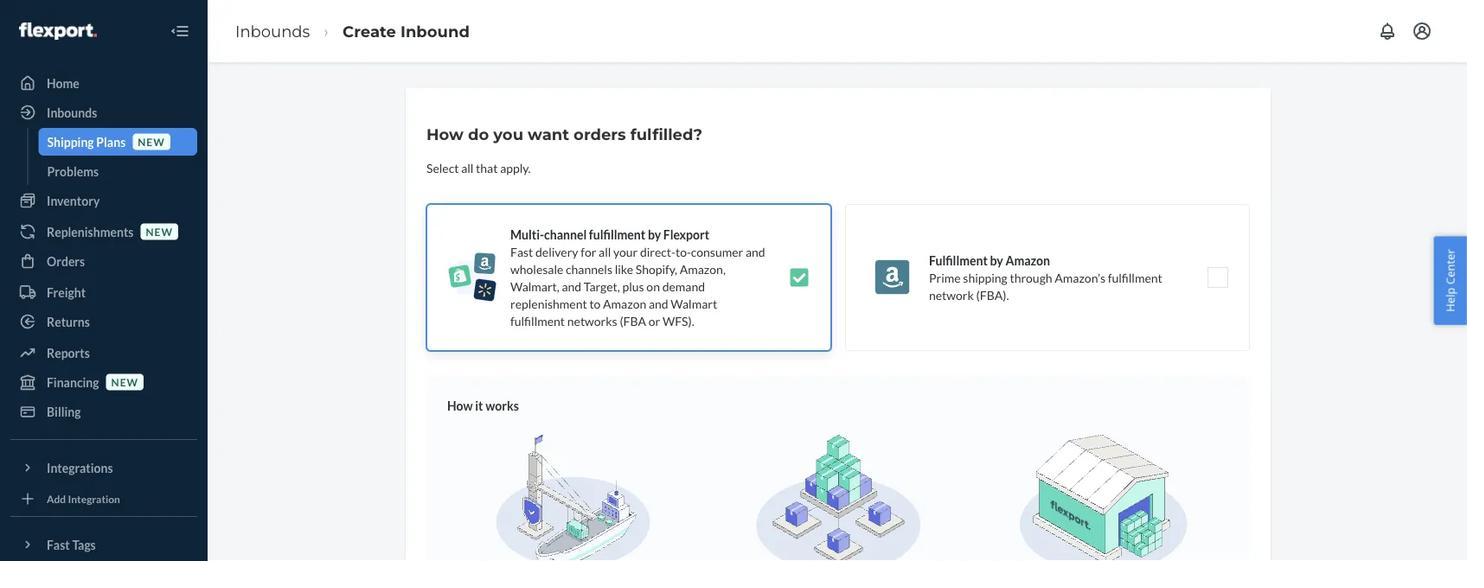 Task type: locate. For each thing, give the bounding box(es) containing it.
how
[[427, 125, 464, 144], [447, 398, 473, 413]]

do
[[468, 125, 489, 144]]

delivery
[[536, 244, 578, 259]]

close navigation image
[[170, 21, 190, 42]]

1 vertical spatial new
[[146, 225, 173, 238]]

fast down multi-
[[510, 244, 533, 259]]

1 vertical spatial inbounds
[[47, 105, 97, 120]]

0 vertical spatial new
[[138, 135, 165, 148]]

inbounds
[[235, 22, 310, 41], [47, 105, 97, 120]]

help center
[[1443, 249, 1458, 312]]

your
[[613, 244, 638, 259]]

2 horizontal spatial and
[[746, 244, 765, 259]]

multi-channel fulfillment by flexport fast delivery for all your direct-to-consumer and wholesale channels like shopify, amazon, walmart, and target, plus on demand replenishment to amazon and walmart fulfillment networks (fba or wfs).
[[510, 227, 765, 328]]

all left that
[[461, 160, 474, 175]]

works
[[486, 398, 519, 413]]

and
[[746, 244, 765, 259], [562, 279, 582, 294], [649, 296, 669, 311]]

demand
[[662, 279, 705, 294]]

0 vertical spatial amazon
[[1006, 253, 1050, 268]]

returns link
[[10, 308, 197, 336]]

0 horizontal spatial amazon
[[603, 296, 647, 311]]

0 horizontal spatial by
[[648, 227, 661, 242]]

1 horizontal spatial amazon
[[1006, 253, 1050, 268]]

help center button
[[1434, 236, 1467, 325]]

fast
[[510, 244, 533, 259], [47, 538, 70, 552]]

and right consumer on the top
[[746, 244, 765, 259]]

networks
[[567, 314, 617, 328]]

inventory
[[47, 193, 100, 208]]

flexport
[[663, 227, 710, 242]]

how left do
[[427, 125, 464, 144]]

by
[[648, 227, 661, 242], [990, 253, 1003, 268]]

2 vertical spatial fulfillment
[[510, 314, 565, 328]]

orders
[[47, 254, 85, 269]]

1 vertical spatial how
[[447, 398, 473, 413]]

0 vertical spatial and
[[746, 244, 765, 259]]

breadcrumbs navigation
[[221, 6, 484, 56]]

orders link
[[10, 247, 197, 275]]

0 vertical spatial fulfillment
[[589, 227, 646, 242]]

replenishments
[[47, 225, 134, 239]]

1 vertical spatial inbounds link
[[10, 99, 197, 126]]

1 vertical spatial by
[[990, 253, 1003, 268]]

2 vertical spatial and
[[649, 296, 669, 311]]

fulfillment right amazon's
[[1108, 270, 1163, 285]]

1 horizontal spatial by
[[990, 253, 1003, 268]]

new for replenishments
[[146, 225, 173, 238]]

0 vertical spatial fast
[[510, 244, 533, 259]]

and down channels
[[562, 279, 582, 294]]

fast tags
[[47, 538, 96, 552]]

0 vertical spatial by
[[648, 227, 661, 242]]

by up shipping
[[990, 253, 1003, 268]]

1 horizontal spatial fulfillment
[[589, 227, 646, 242]]

returns
[[47, 315, 90, 329]]

how left the it
[[447, 398, 473, 413]]

1 horizontal spatial fast
[[510, 244, 533, 259]]

fulfillment up your
[[589, 227, 646, 242]]

new up 'orders' link
[[146, 225, 173, 238]]

and up "or"
[[649, 296, 669, 311]]

0 horizontal spatial all
[[461, 160, 474, 175]]

apply.
[[500, 160, 531, 175]]

by up direct-
[[648, 227, 661, 242]]

amazon up "through"
[[1006, 253, 1050, 268]]

or
[[649, 314, 660, 328]]

1 vertical spatial amazon
[[603, 296, 647, 311]]

open account menu image
[[1412, 21, 1433, 42]]

on
[[647, 279, 660, 294]]

shipping
[[47, 135, 94, 149]]

0 vertical spatial inbounds
[[235, 22, 310, 41]]

fulfilled?
[[631, 125, 703, 144]]

(fba).
[[976, 288, 1009, 302]]

(fba
[[620, 314, 646, 328]]

home
[[47, 76, 79, 90]]

center
[[1443, 249, 1458, 285]]

0 vertical spatial all
[[461, 160, 474, 175]]

1 horizontal spatial inbounds
[[235, 22, 310, 41]]

amazon
[[1006, 253, 1050, 268], [603, 296, 647, 311]]

all right for
[[599, 244, 611, 259]]

1 vertical spatial fulfillment
[[1108, 270, 1163, 285]]

fast left tags
[[47, 538, 70, 552]]

2 vertical spatial new
[[111, 376, 139, 388]]

inbounds link
[[235, 22, 310, 41], [10, 99, 197, 126]]

0 vertical spatial how
[[427, 125, 464, 144]]

wfs).
[[663, 314, 694, 328]]

fulfillment down replenishment
[[510, 314, 565, 328]]

you
[[493, 125, 523, 144]]

add integration
[[47, 493, 120, 505]]

new right plans
[[138, 135, 165, 148]]

1 horizontal spatial all
[[599, 244, 611, 259]]

for
[[581, 244, 596, 259]]

2 horizontal spatial fulfillment
[[1108, 270, 1163, 285]]

fulfillment
[[929, 253, 988, 268]]

plans
[[96, 135, 126, 149]]

integrations button
[[10, 454, 197, 482]]

new
[[138, 135, 165, 148], [146, 225, 173, 238], [111, 376, 139, 388]]

1 horizontal spatial and
[[649, 296, 669, 311]]

fulfillment
[[589, 227, 646, 242], [1108, 270, 1163, 285], [510, 314, 565, 328]]

how for how it works
[[447, 398, 473, 413]]

1 horizontal spatial inbounds link
[[235, 22, 310, 41]]

1 vertical spatial all
[[599, 244, 611, 259]]

0 horizontal spatial and
[[562, 279, 582, 294]]

all
[[461, 160, 474, 175], [599, 244, 611, 259]]

new for financing
[[111, 376, 139, 388]]

amazon inside the multi-channel fulfillment by flexport fast delivery for all your direct-to-consumer and wholesale channels like shopify, amazon, walmart, and target, plus on demand replenishment to amazon and walmart fulfillment networks (fba or wfs).
[[603, 296, 647, 311]]

flexport logo image
[[19, 22, 97, 40]]

amazon up (fba
[[603, 296, 647, 311]]

how it works
[[447, 398, 519, 413]]

channel
[[544, 227, 587, 242]]

0 horizontal spatial inbounds link
[[10, 99, 197, 126]]

fast tags button
[[10, 531, 197, 559]]

walmart
[[671, 296, 717, 311]]

0 horizontal spatial inbounds
[[47, 105, 97, 120]]

new down reports link
[[111, 376, 139, 388]]

want
[[528, 125, 569, 144]]

shipping
[[963, 270, 1008, 285]]

to-
[[676, 244, 691, 259]]

0 horizontal spatial fast
[[47, 538, 70, 552]]

1 vertical spatial fast
[[47, 538, 70, 552]]

inbounds inside the breadcrumbs navigation
[[235, 22, 310, 41]]

add
[[47, 493, 66, 505]]

billing
[[47, 404, 81, 419]]

0 vertical spatial inbounds link
[[235, 22, 310, 41]]



Task type: vqa. For each thing, say whether or not it's contained in the screenshot.
Add Integration
yes



Task type: describe. For each thing, give the bounding box(es) containing it.
through
[[1010, 270, 1053, 285]]

network
[[929, 288, 974, 302]]

plus
[[623, 279, 644, 294]]

by inside the multi-channel fulfillment by flexport fast delivery for all your direct-to-consumer and wholesale channels like shopify, amazon, walmart, and target, plus on demand replenishment to amazon and walmart fulfillment networks (fba or wfs).
[[648, 227, 661, 242]]

tags
[[72, 538, 96, 552]]

how do you want orders fulfilled?
[[427, 125, 703, 144]]

new for shipping plans
[[138, 135, 165, 148]]

orders
[[574, 125, 626, 144]]

amazon,
[[680, 262, 726, 276]]

create inbound
[[343, 22, 470, 41]]

inbound
[[401, 22, 470, 41]]

create inbound link
[[343, 22, 470, 41]]

home link
[[10, 69, 197, 97]]

that
[[476, 160, 498, 175]]

create
[[343, 22, 396, 41]]

multi-
[[510, 227, 544, 242]]

freight link
[[10, 279, 197, 306]]

shopify,
[[636, 262, 677, 276]]

fulfillment inside the fulfillment by amazon prime shipping through amazon's fulfillment network (fba).
[[1108, 270, 1163, 285]]

open notifications image
[[1377, 21, 1398, 42]]

problems
[[47, 164, 99, 179]]

by inside the fulfillment by amazon prime shipping through amazon's fulfillment network (fba).
[[990, 253, 1003, 268]]

walmart,
[[510, 279, 560, 294]]

help
[[1443, 288, 1458, 312]]

shipping plans
[[47, 135, 126, 149]]

all inside the multi-channel fulfillment by flexport fast delivery for all your direct-to-consumer and wholesale channels like shopify, amazon, walmart, and target, plus on demand replenishment to amazon and walmart fulfillment networks (fba or wfs).
[[599, 244, 611, 259]]

channels
[[566, 262, 613, 276]]

integrations
[[47, 461, 113, 475]]

direct-
[[640, 244, 676, 259]]

prime
[[929, 270, 961, 285]]

amazon's
[[1055, 270, 1106, 285]]

integration
[[68, 493, 120, 505]]

reports
[[47, 346, 90, 360]]

reports link
[[10, 339, 197, 367]]

target,
[[584, 279, 620, 294]]

freight
[[47, 285, 86, 300]]

inventory link
[[10, 187, 197, 215]]

consumer
[[691, 244, 743, 259]]

inbounds link inside the breadcrumbs navigation
[[235, 22, 310, 41]]

check square image
[[789, 267, 810, 288]]

fast inside the multi-channel fulfillment by flexport fast delivery for all your direct-to-consumer and wholesale channels like shopify, amazon, walmart, and target, plus on demand replenishment to amazon and walmart fulfillment networks (fba or wfs).
[[510, 244, 533, 259]]

fulfillment by amazon prime shipping through amazon's fulfillment network (fba).
[[929, 253, 1163, 302]]

billing link
[[10, 398, 197, 426]]

like
[[615, 262, 633, 276]]

1 vertical spatial and
[[562, 279, 582, 294]]

select
[[427, 160, 459, 175]]

select all that apply.
[[427, 160, 531, 175]]

replenishment
[[510, 296, 587, 311]]

problems link
[[39, 157, 197, 185]]

it
[[475, 398, 483, 413]]

amazon inside the fulfillment by amazon prime shipping through amazon's fulfillment network (fba).
[[1006, 253, 1050, 268]]

to
[[590, 296, 601, 311]]

how for how do you want orders fulfilled?
[[427, 125, 464, 144]]

add integration link
[[10, 489, 197, 510]]

financing
[[47, 375, 99, 390]]

wholesale
[[510, 262, 564, 276]]

0 horizontal spatial fulfillment
[[510, 314, 565, 328]]

fast inside 'dropdown button'
[[47, 538, 70, 552]]



